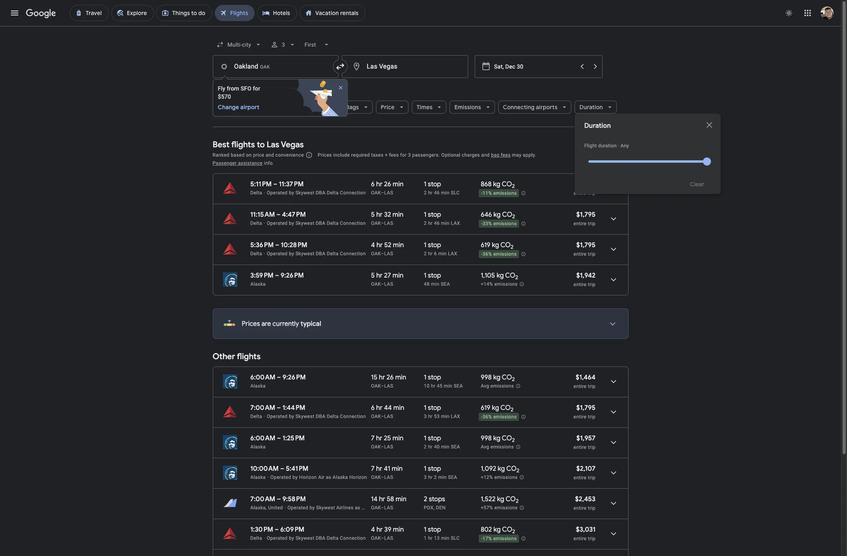 Task type: locate. For each thing, give the bounding box(es) containing it.
9:26 pm right 3:59 pm
[[281, 272, 304, 280]]

min right 53
[[441, 414, 450, 420]]

 image for 5:11 pm
[[264, 190, 265, 196]]

co inside 1,105 kg co 2
[[506, 272, 516, 280]]

co inside the 1,092 kg co 2
[[507, 465, 517, 473]]

1,092
[[481, 465, 497, 473]]

– right the 3:59 pm text box
[[275, 272, 279, 280]]

den
[[436, 506, 446, 511]]

46
[[434, 190, 440, 196], [434, 221, 440, 226]]

7 oak from the top
[[371, 445, 381, 450]]

13
[[434, 536, 440, 542]]

entire down $2,107
[[574, 475, 587, 481]]

0 vertical spatial duration
[[580, 104, 603, 111]]

leaves oakland international airport at 6:00 am on saturday, december 30 and arrives at harry reid international airport at 1:25 pm on saturday, december 30. element
[[251, 435, 305, 443]]

46 up 1 stop 2 hr 46 min lax at the top right of the page
[[434, 190, 440, 196]]

optional
[[442, 152, 461, 158]]

1 oak from the top
[[371, 190, 381, 196]]

 image
[[264, 221, 265, 226], [264, 414, 265, 420], [264, 536, 265, 542]]

2 inside 1 stop 2 hr 46 min slc
[[424, 190, 427, 196]]

operated by skywest dba delta connection down 10:28 pm
[[267, 251, 366, 257]]

6:00 am inside 6:00 am – 1:25 pm alaska
[[251, 435, 276, 443]]

– inside 4 hr 39 min oak – las
[[381, 536, 384, 542]]

$2,107 entire trip
[[574, 465, 596, 481]]

9 trip from the top
[[588, 506, 596, 512]]

3 1 from the top
[[424, 241, 427, 250]]

oak for 4 hr 52 min
[[371, 251, 381, 257]]

1 619 from the top
[[481, 241, 491, 250]]

1 inside 1 stop 3 hr 2 min sea
[[424, 465, 427, 473]]

0 vertical spatial slc
[[451, 190, 460, 196]]

sea inside 1 stop 48 min sea
[[441, 282, 450, 287]]

stop up layover (1 of 1) is a 2 hr 46 min layover at salt lake city international airport in salt lake city. element
[[428, 180, 441, 189]]

operated for 4:47 pm
[[267, 221, 288, 226]]

stop up 13 at right
[[428, 526, 441, 534]]

1 stop flight. element up 13 at right
[[424, 526, 441, 536]]

hr inside "5 hr 32 min oak – las"
[[377, 211, 383, 219]]

4 stop from the top
[[428, 272, 441, 280]]

stop inside 1 stop 48 min sea
[[428, 272, 441, 280]]

slc up 1 stop 2 hr 46 min lax at the top right of the page
[[451, 190, 460, 196]]

flight details. leaves oakland international airport at 5:36 pm on saturday, december 30 and arrives at harry reid international airport at 10:28 pm on saturday, december 30. image
[[604, 240, 624, 259]]

min inside the 6 hr 44 min oak – las
[[394, 404, 405, 412]]

0 vertical spatial 9:26 pm
[[281, 272, 304, 280]]

0 vertical spatial 6:00 am
[[251, 374, 276, 382]]

operated by horizon air as alaska horizon
[[271, 475, 367, 481]]

– inside 15 hr 26 min oak – las
[[381, 384, 384, 389]]

0 vertical spatial avg emissions
[[481, 384, 514, 389]]

Departure time: 6:00 AM. text field
[[251, 374, 276, 382], [251, 435, 276, 443]]

1 $1,795 from the top
[[577, 211, 596, 219]]

operated
[[267, 190, 288, 196], [267, 221, 288, 226], [267, 251, 288, 257], [267, 414, 288, 420], [271, 475, 291, 481], [288, 506, 308, 511], [267, 536, 288, 542]]

1 vertical spatial  image
[[264, 251, 265, 257]]

1 36% from the top
[[483, 252, 492, 257]]

stop inside 1 stop 2 hr 40 min sea
[[428, 435, 441, 443]]

1 avg from the top
[[481, 384, 490, 389]]

1 7 from the top
[[371, 435, 375, 443]]

horizon left air
[[299, 475, 317, 481]]

oak inside the 6 hr 44 min oak – las
[[371, 414, 381, 420]]

charges
[[462, 152, 480, 158]]

3 oak from the top
[[371, 251, 381, 257]]

1 up "48"
[[424, 272, 427, 280]]

dba for 5:36 pm – 10:28 pm
[[316, 251, 326, 257]]

2 departure time: 6:00 am. text field from the top
[[251, 435, 276, 443]]

,
[[434, 506, 435, 511]]

close image
[[338, 85, 344, 91]]

1 horizontal spatial prices
[[318, 152, 332, 158]]

total duration 4 hr 52 min. element
[[371, 241, 424, 251]]

2 and from the left
[[482, 152, 490, 158]]

6:00 am left arrival time: 9:26 pm. text field
[[251, 374, 276, 382]]

– left 4:47 pm on the top left of page
[[277, 211, 281, 219]]

2 vertical spatial 6
[[371, 404, 375, 412]]

sea
[[441, 282, 450, 287], [454, 384, 463, 389], [451, 445, 460, 450], [448, 475, 458, 481]]

kg inside 868 kg co 2
[[494, 180, 501, 189]]

main content
[[213, 134, 629, 557]]

layover (1 of 1) is a 2 hr 46 min layover at los angeles international airport in los angeles. element
[[424, 220, 477, 227]]

4 left the 52
[[371, 241, 375, 250]]

oak down total duration 4 hr 52 min. element
[[371, 251, 381, 257]]

hr inside 14 hr 58 min oak – las
[[379, 496, 386, 504]]

0 vertical spatial avg
[[481, 384, 490, 389]]

kg for 5 hr 27 min
[[497, 272, 504, 280]]

5 trip from the top
[[588, 384, 596, 390]]

10 oak from the top
[[371, 536, 381, 542]]

stop inside 1 stop 3 hr 53 min lax
[[428, 404, 441, 412]]

5 las from the top
[[384, 384, 394, 389]]

avg up 1,092
[[481, 445, 490, 450]]

min inside 15 hr 26 min oak – las
[[396, 374, 407, 382]]

fees right the bag
[[501, 152, 511, 158]]

departure time: 6:00 am. text field up 10:00 am
[[251, 435, 276, 443]]

connection for 4 hr 39 min
[[340, 536, 366, 542]]

prices include required taxes + fees for 3 passengers. optional charges and bag fees may apply. passenger assistance
[[213, 152, 537, 166]]

las inside 7 hr 25 min oak – las
[[384, 445, 394, 450]]

- up 1,105
[[482, 252, 483, 257]]

sea for 7 hr 41 min
[[448, 475, 458, 481]]

stop inside 1 stop 3 hr 2 min sea
[[428, 465, 441, 473]]

stop inside 1 stop 2 hr 46 min slc
[[428, 180, 441, 189]]

- for 4 hr 39 min
[[482, 537, 483, 542]]

total duration 14 hr 58 min. element
[[371, 496, 424, 505]]

all filters
[[228, 104, 252, 111]]

las down 32 at the top left of page
[[384, 221, 394, 226]]

2 36% from the top
[[483, 415, 492, 420]]

leaves oakland international airport at 10:00 am on saturday, december 30 and arrives at harry reid international airport at 5:41 pm on saturday, december 30. element
[[251, 465, 309, 473]]

skywest down 10:28 pm
[[296, 251, 315, 257]]

operated by skywest dba delta connection down 11:37 pm
[[267, 190, 366, 196]]

1464 US dollars text field
[[576, 374, 596, 382]]

Arrival time: 5:41 PM. text field
[[286, 465, 309, 473]]

619 kg co 2
[[481, 241, 514, 251], [481, 404, 514, 414]]

kg inside "802 kg co 2"
[[494, 526, 501, 534]]

4 operated by skywest dba delta connection from the top
[[267, 414, 366, 420]]

$1,795 entire trip for 868
[[574, 211, 596, 227]]

6 entire from the top
[[574, 415, 587, 420]]

5 entire from the top
[[574, 384, 587, 390]]

8 las from the top
[[384, 475, 394, 481]]

4 1 stop flight. element from the top
[[424, 272, 441, 281]]

trip for 6 hr 44 min
[[588, 415, 596, 420]]

filters
[[236, 104, 252, 111]]

1 stop flight. element for 15 hr 26 min
[[424, 374, 441, 383]]

·
[[618, 143, 620, 149]]

stop up layover (1 of 1) is a 2 hr 6 min layover at los angeles international airport in los angeles. element
[[428, 241, 441, 250]]

co for 5 hr 32 min
[[503, 211, 513, 219]]

kg inside 646 kg co 2
[[494, 211, 501, 219]]

skywest for 10:28 pm
[[296, 251, 315, 257]]

5 - from the top
[[482, 537, 483, 542]]

connection for 6 hr 44 min
[[340, 414, 366, 420]]

connection down operated by skywest airlines as alaska skywest
[[340, 536, 366, 542]]

1795 US dollars text field
[[577, 211, 596, 219], [577, 404, 596, 412]]

1957 US dollars text field
[[577, 435, 596, 443]]

$1,942
[[577, 272, 596, 280]]

leaves oakland international airport at 3:59 pm on saturday, december 30 and arrives at harry reid international airport at 9:26 pm on saturday, december 30. element
[[251, 272, 304, 280]]

0 vertical spatial 7
[[371, 435, 375, 443]]

9:26 pm for 3:59 pm
[[281, 272, 304, 280]]

lax for 6 hr 44 min
[[451, 414, 460, 420]]

hr left 45
[[431, 384, 436, 389]]

connection for 5 hr 32 min
[[340, 221, 366, 226]]

dba
[[316, 190, 326, 196], [316, 221, 326, 226], [316, 251, 326, 257], [316, 414, 326, 420], [316, 536, 326, 542]]

entire down $1,795 text field
[[574, 252, 587, 257]]

operated down the 10:00 am – 5:41 pm
[[271, 475, 291, 481]]

1 vertical spatial  image
[[264, 414, 265, 420]]

1 slc from the top
[[451, 190, 460, 196]]

lax for 4 hr 52 min
[[448, 251, 458, 257]]

1 operated by skywest dba delta connection from the top
[[267, 190, 366, 196]]

hr left 25
[[376, 435, 383, 443]]

3 inside 1 stop 3 hr 53 min lax
[[424, 414, 427, 420]]

kg for 6 hr 44 min
[[492, 404, 500, 412]]

co for 6 hr 44 min
[[501, 404, 511, 412]]

slc for 802
[[451, 536, 460, 542]]

619 for 4 hr 52 min
[[481, 241, 491, 250]]

8 stop from the top
[[428, 465, 441, 473]]

connection left "5 hr 32 min oak – las" on the top
[[340, 221, 366, 226]]

1 vertical spatial avg emissions
[[481, 445, 514, 450]]

las for 5 hr 27 min
[[384, 282, 394, 287]]

36%
[[483, 252, 492, 257], [483, 415, 492, 420]]

1 horizontal spatial for
[[400, 152, 407, 158]]

entire inside $1,464 entire trip
[[574, 384, 587, 390]]

 image
[[264, 190, 265, 196], [264, 251, 265, 257]]

– inside 6:00 am – 1:25 pm alaska
[[277, 435, 281, 443]]

- for 6 hr 26 min
[[482, 191, 483, 196]]

7:00 am down 6:00 am – 9:26 pm alaska at the left bottom of page
[[251, 404, 275, 412]]

None text field
[[342, 55, 469, 78]]

min up 1 stop 2 hr 6 min lax
[[441, 221, 450, 226]]

0 horizontal spatial as
[[326, 475, 332, 481]]

3 stop from the top
[[428, 241, 441, 250]]

2 horizon from the left
[[350, 475, 367, 481]]

None field
[[213, 37, 266, 52], [302, 37, 334, 52], [213, 37, 266, 52], [302, 37, 334, 52]]

- for 5 hr 32 min
[[482, 221, 483, 227]]

2 departure time: 7:00 am. text field from the top
[[251, 496, 275, 504]]

1 connection from the top
[[340, 190, 366, 196]]

lax up 1 stop 2 hr 6 min lax
[[451, 221, 460, 226]]

entire down $1,942 text box
[[574, 282, 587, 288]]

7 1 from the top
[[424, 435, 427, 443]]

6 1 stop flight. element from the top
[[424, 404, 441, 414]]

7 inside 7 hr 41 min oak – las
[[371, 465, 375, 473]]

1 vertical spatial airlines
[[337, 506, 354, 511]]

lax inside 1 stop 2 hr 46 min lax
[[451, 221, 460, 226]]

26 inside 15 hr 26 min oak – las
[[387, 374, 394, 382]]

4 las from the top
[[384, 282, 394, 287]]

1 vertical spatial 26
[[387, 374, 394, 382]]

9:26 pm for 6:00 am
[[283, 374, 306, 382]]

min right 27
[[393, 272, 404, 280]]

las inside 7 hr 41 min oak – las
[[384, 475, 394, 481]]

Departure time: 7:00 AM. text field
[[251, 404, 275, 412], [251, 496, 275, 504]]

26 for 15
[[387, 374, 394, 382]]

trip inside $2,107 entire trip
[[588, 475, 596, 481]]

stop inside 1 stop 1 hr 13 min slc
[[428, 526, 441, 534]]

entire inside the $1,957 entire trip
[[574, 445, 587, 451]]

operated down leaves oakland international airport at 11:15 am on saturday, december 30 and arrives at harry reid international airport at 4:47 pm on saturday, december 30. element
[[267, 221, 288, 226]]

None text field
[[213, 55, 339, 78]]

1 619 kg co 2 from the top
[[481, 241, 514, 251]]

alaska down the 3:59 pm text box
[[251, 282, 266, 287]]

4 for 4 hr 52 min
[[371, 241, 375, 250]]

1 departure time: 7:00 am. text field from the top
[[251, 404, 275, 412]]

Departure time: 11:15 AM. text field
[[251, 211, 275, 219]]

5:11 pm – 11:37 pm
[[251, 180, 304, 189]]

min up stops
[[439, 475, 447, 481]]

1 stop from the top
[[428, 180, 441, 189]]

1 vertical spatial $1,795 entire trip
[[574, 241, 596, 257]]

0 vertical spatial -36% emissions
[[482, 252, 517, 257]]

sea inside 1 stop 10 hr 45 min sea
[[454, 384, 463, 389]]

Departure time: 1:30 PM. text field
[[251, 526, 273, 534]]

entire left "flight details. leaves oakland international airport at 5:11 pm on saturday, december 30 and arrives at harry reid international airport at 11:37 pm on saturday, december 30." image
[[574, 191, 587, 196]]

0 vertical spatial lax
[[451, 221, 460, 226]]

operated by skywest dba delta connection for 11:37 pm
[[267, 190, 366, 196]]

4 1 from the top
[[424, 272, 427, 280]]

1 vertical spatial 4
[[371, 526, 375, 534]]

3 - from the top
[[482, 252, 483, 257]]

2 avg from the top
[[481, 445, 490, 450]]

8 trip from the top
[[588, 475, 596, 481]]

kg inside 1,522 kg co 2
[[497, 496, 505, 504]]

and inside prices include required taxes + fees for 3 passengers. optional charges and bag fees may apply. passenger assistance
[[482, 152, 490, 158]]

1 horizontal spatial airlines
[[337, 506, 354, 511]]

0 horizontal spatial horizon
[[299, 475, 317, 481]]

sea inside 1 stop 3 hr 2 min sea
[[448, 475, 458, 481]]

0 vertical spatial 998
[[481, 374, 492, 382]]

8 1 from the top
[[424, 465, 427, 473]]

Departure time: 5:11 PM. text field
[[251, 180, 272, 189]]

6 hr 44 min oak – las
[[371, 404, 405, 420]]

$1,957 entire trip
[[574, 435, 596, 451]]

6 up 1 stop 48 min sea at the right of page
[[434, 251, 437, 257]]

- down 646
[[482, 221, 483, 227]]

trip inside $1,942 entire trip
[[588, 282, 596, 288]]

1 vertical spatial 9:26 pm
[[283, 374, 306, 382]]

4 dba from the top
[[316, 414, 326, 420]]

hr left 13 at right
[[428, 536, 433, 542]]

slc inside 1 stop 2 hr 46 min slc
[[451, 190, 460, 196]]

-36% emissions
[[482, 252, 517, 257], [482, 415, 517, 420]]

alaska down leaves oakland international airport at 6:00 am on saturday, december 30 and arrives at harry reid international airport at 1:25 pm on saturday, december 30. element
[[251, 445, 266, 450]]

5
[[371, 211, 375, 219], [371, 272, 375, 280]]

5 for 5 hr 32 min
[[371, 211, 375, 219]]

stop up 53
[[428, 404, 441, 412]]

Arrival time: 10:28 PM. text field
[[281, 241, 308, 250]]

Arrival time: 6:09 PM. text field
[[281, 526, 305, 534]]

are
[[262, 320, 271, 328]]

1 1 stop flight. element from the top
[[424, 180, 441, 190]]

operated by skywest dba delta connection down arrival time: 1:44 pm. text field
[[267, 414, 366, 420]]

1 vertical spatial lax
[[448, 251, 458, 257]]

avg for 15 hr 26 min
[[481, 384, 490, 389]]

stop for 4 hr 39 min
[[428, 526, 441, 534]]

las inside 15 hr 26 min oak – las
[[384, 384, 394, 389]]

operated by skywest dba delta connection down arrival time: 4:47 pm. text field
[[267, 221, 366, 226]]

hr inside 5 hr 27 min oak – las
[[377, 272, 383, 280]]

Arrival time: 11:37 PM. text field
[[279, 180, 304, 189]]

entire
[[574, 191, 587, 196], [574, 221, 587, 227], [574, 252, 587, 257], [574, 282, 587, 288], [574, 384, 587, 390], [574, 415, 587, 420], [574, 445, 587, 451], [574, 475, 587, 481], [574, 506, 587, 512], [574, 536, 587, 542]]

1 vertical spatial -36% emissions
[[482, 415, 517, 420]]

horizon left 7 hr 41 min oak – las
[[350, 475, 367, 481]]

trip for 15 hr 26 min
[[588, 384, 596, 390]]

1 for 5 hr 27 min
[[424, 272, 427, 280]]

duration
[[580, 104, 603, 111], [585, 122, 611, 130]]

flight details. leaves oakland international airport at 7:00 am on saturday, december 30 and arrives at harry reid international airport at 1:44 pm on saturday, december 30. image
[[604, 403, 624, 422]]

min up 1 stop 2 hr 46 min lax at the top right of the page
[[441, 190, 450, 196]]

hr inside 1 stop 10 hr 45 min sea
[[431, 384, 436, 389]]

2 $1,795 from the top
[[577, 241, 596, 250]]

las inside 5 hr 27 min oak – las
[[384, 282, 394, 287]]

0 vertical spatial 36%
[[483, 252, 492, 257]]

las down 39
[[384, 536, 394, 542]]

stop inside 1 stop 2 hr 46 min lax
[[428, 211, 441, 219]]

convenience
[[276, 152, 304, 158]]

1 inside 1 stop 3 hr 53 min lax
[[424, 404, 427, 412]]

5:36 pm – 10:28 pm
[[251, 241, 308, 250]]

2 619 kg co 2 from the top
[[481, 404, 514, 414]]

prices left are
[[242, 320, 260, 328]]

1 $1,795 entire trip from the top
[[574, 211, 596, 227]]

lax inside 1 stop 3 hr 53 min lax
[[451, 414, 460, 420]]

1 inside 1 stop 2 hr 6 min lax
[[424, 241, 427, 250]]

9 oak from the top
[[371, 506, 381, 511]]

best
[[213, 140, 230, 150]]

las inside 4 hr 52 min oak – las
[[384, 251, 394, 257]]

1 vertical spatial 46
[[434, 221, 440, 226]]

27
[[384, 272, 391, 280]]

1 horizontal spatial horizon
[[350, 475, 367, 481]]

7 1 stop flight. element from the top
[[424, 435, 441, 444]]

oak inside 6 hr 26 min oak – las
[[371, 190, 381, 196]]

skywest for 6:09 pm
[[296, 536, 315, 542]]

868 kg co 2
[[481, 180, 515, 190]]

1 vertical spatial 7
[[371, 465, 375, 473]]

min right 44
[[394, 404, 405, 412]]

trip left "flight details. leaves oakland international airport at 5:11 pm on saturday, december 30 and arrives at harry reid international airport at 11:37 pm on saturday, december 30." image
[[588, 191, 596, 196]]

oak inside "5 hr 32 min oak – las"
[[371, 221, 381, 226]]

0 vertical spatial $1,795
[[577, 211, 596, 219]]

1 vertical spatial avg
[[481, 445, 490, 450]]

2 -36% emissions from the top
[[482, 415, 517, 420]]

4 oak from the top
[[371, 282, 381, 287]]

6:00 am
[[251, 374, 276, 382], [251, 435, 276, 443]]

1 for 7 hr 41 min
[[424, 465, 427, 473]]

6 left 44
[[371, 404, 375, 412]]

typical
[[301, 320, 321, 328]]

1 stop flight. element up 10
[[424, 374, 441, 383]]

oak down total duration 6 hr 44 min. element
[[371, 414, 381, 420]]

9:26 pm inside '3:59 pm – 9:26 pm alaska'
[[281, 272, 304, 280]]

1 stop 2 hr 46 min slc
[[424, 180, 460, 196]]

1 stop flight. element down "layover (1 of 1) is a 2 hr 46 min layover at los angeles international airport in los angeles." element
[[424, 241, 441, 251]]

46 for 5 hr 32 min
[[434, 221, 440, 226]]

trip inside $3,031 entire trip
[[588, 536, 596, 542]]

1,522
[[481, 496, 496, 504]]

– down 41
[[381, 475, 384, 481]]

$1,957
[[577, 435, 596, 443]]

kg for 14 hr 58 min
[[497, 496, 505, 504]]

oak down 15
[[371, 384, 381, 389]]

9 entire from the top
[[574, 506, 587, 512]]

kg for 6 hr 26 min
[[494, 180, 501, 189]]

3 inside popup button
[[282, 41, 285, 48]]

Arrival time: 9:26 PM. text field
[[281, 272, 304, 280]]

1 stop 3 hr 53 min lax
[[424, 404, 460, 420]]

1 trip from the top
[[588, 191, 596, 196]]

3 $1,795 entire trip from the top
[[574, 404, 596, 420]]

6 inside 6 hr 26 min oak – las
[[371, 180, 375, 189]]

ranked
[[213, 152, 230, 158]]

flights right other
[[237, 352, 261, 362]]

7 left 25
[[371, 435, 375, 443]]

9:58 pm
[[283, 496, 306, 504]]

10 las from the top
[[384, 536, 394, 542]]

oak down total duration 7 hr 25 min. element
[[371, 445, 381, 450]]

and
[[266, 152, 274, 158], [482, 152, 490, 158]]

- down 802
[[482, 537, 483, 542]]

connecting
[[503, 104, 535, 111]]

connection left 4 hr 52 min oak – las on the left of page
[[340, 251, 366, 257]]

1 vertical spatial 619
[[481, 404, 491, 412]]

las down 27
[[384, 282, 394, 287]]

5 connection from the top
[[340, 536, 366, 542]]

entire for 4 hr 52 min
[[574, 252, 587, 257]]

6:00 am for 1:25 pm
[[251, 435, 276, 443]]

emissions button
[[450, 98, 495, 117]]

hr left 53
[[428, 414, 433, 420]]

departure time: 7:00 am. text field up alaska, united
[[251, 496, 275, 504]]

1  image from the top
[[264, 190, 265, 196]]

2453 US dollars text field
[[576, 496, 596, 504]]

alaska down 10:00 am
[[251, 475, 266, 481]]

kg for 4 hr 39 min
[[494, 526, 501, 534]]

as left skywest
[[355, 506, 360, 511]]

– down "total duration 6 hr 26 min." element
[[381, 190, 384, 196]]

change appearance image
[[780, 3, 799, 23]]

flight details. leaves oakland international airport at 11:15 am on saturday, december 30 and arrives at harry reid international airport at 4:47 pm on saturday, december 30. image
[[604, 209, 624, 229]]

oak down "total duration 6 hr 26 min." element
[[371, 190, 381, 196]]

1 vertical spatial 998 kg co 2
[[481, 435, 515, 444]]

hr inside 1 stop 1 hr 13 min slc
[[428, 536, 433, 542]]

2 stop from the top
[[428, 211, 441, 219]]

9 1 from the top
[[424, 526, 427, 534]]

0 horizontal spatial prices
[[242, 320, 260, 328]]

1 las from the top
[[384, 190, 394, 196]]

+57%
[[481, 506, 493, 511]]

0 vertical spatial  image
[[264, 190, 265, 196]]

hr inside 15 hr 26 min oak – las
[[379, 374, 385, 382]]

0 vertical spatial 7:00 am
[[251, 404, 275, 412]]

0 vertical spatial airlines
[[304, 104, 324, 111]]

min inside 4 hr 52 min oak – las
[[393, 241, 404, 250]]

stop for 6 hr 44 min
[[428, 404, 441, 412]]

0 vertical spatial 998 kg co 2
[[481, 374, 515, 383]]

1 vertical spatial flights
[[237, 352, 261, 362]]

0 vertical spatial 5
[[371, 211, 375, 219]]

1 stop flight. element for 4 hr 52 min
[[424, 241, 441, 251]]

0 vertical spatial for
[[253, 85, 260, 92]]

2 46 from the top
[[434, 221, 440, 226]]

8 1 stop flight. element from the top
[[424, 465, 441, 475]]

0 vertical spatial  image
[[264, 221, 265, 226]]

1 stop flight. element for 7 hr 41 min
[[424, 465, 441, 475]]

Arrival time: 9:26 PM. text field
[[283, 374, 306, 382]]

2 slc from the top
[[451, 536, 460, 542]]

0 horizontal spatial airlines
[[304, 104, 324, 111]]

sea inside 1 stop 2 hr 40 min sea
[[451, 445, 460, 450]]

1 stop flight. element for 5 hr 27 min
[[424, 272, 441, 281]]

998 for 7 hr 25 min
[[481, 435, 492, 443]]

$1,795 left flight details. leaves oakland international airport at 5:36 pm on saturday, december 30 and arrives at harry reid international airport at 10:28 pm on saturday, december 30. image
[[577, 241, 596, 250]]

trip
[[588, 191, 596, 196], [588, 221, 596, 227], [588, 252, 596, 257], [588, 282, 596, 288], [588, 384, 596, 390], [588, 415, 596, 420], [588, 445, 596, 451], [588, 475, 596, 481], [588, 506, 596, 512], [588, 536, 596, 542]]

3 $1,795 from the top
[[577, 404, 596, 412]]

1 stop 2 hr 6 min lax
[[424, 241, 458, 257]]

– inside 6:00 am – 9:26 pm alaska
[[277, 374, 281, 382]]

0 vertical spatial 619
[[481, 241, 491, 250]]

stop for 6 hr 26 min
[[428, 180, 441, 189]]

10:00 am – 5:41 pm
[[251, 465, 309, 473]]

skywest down 11:37 pm
[[296, 190, 315, 196]]

fees
[[389, 152, 399, 158], [501, 152, 511, 158]]

taxes
[[371, 152, 384, 158]]

entire for 15 hr 26 min
[[574, 384, 587, 390]]

fly
[[218, 85, 226, 92]]

1 stop 10 hr 45 min sea
[[424, 374, 463, 389]]

2  image from the top
[[264, 414, 265, 420]]

2 avg emissions from the top
[[481, 445, 514, 450]]

1 6:00 am from the top
[[251, 374, 276, 382]]

connection left 6 hr 26 min oak – las in the top left of the page
[[340, 190, 366, 196]]

26 inside 6 hr 26 min oak – las
[[384, 180, 391, 189]]

operated by skywest dba delta connection down 6:09 pm
[[267, 536, 366, 542]]

0 vertical spatial $1,795 entire trip
[[574, 211, 596, 227]]

airlines inside popup button
[[304, 104, 324, 111]]

6 oak from the top
[[371, 414, 381, 420]]

- for 6 hr 44 min
[[482, 415, 483, 420]]

1 entire from the top
[[574, 191, 587, 196]]

4 - from the top
[[482, 415, 483, 420]]

$2,107
[[577, 465, 596, 473]]

passenger
[[213, 161, 237, 166]]

2 998 from the top
[[481, 435, 492, 443]]

lax right 53
[[451, 414, 460, 420]]

2
[[512, 183, 515, 190], [424, 190, 427, 196], [513, 213, 516, 220], [424, 221, 427, 226], [511, 244, 514, 251], [424, 251, 427, 257], [516, 274, 519, 281], [512, 376, 515, 383], [511, 407, 514, 414], [512, 437, 515, 444], [424, 445, 427, 450], [517, 468, 520, 475], [434, 475, 437, 481], [424, 496, 428, 504], [516, 498, 519, 505], [513, 529, 516, 536]]

trip down $1,795 text field
[[588, 252, 596, 257]]

6 las from the top
[[384, 414, 394, 420]]

entire down the $1,464
[[574, 384, 587, 390]]

0 vertical spatial prices
[[318, 152, 332, 158]]

3 1 stop flight. element from the top
[[424, 241, 441, 251]]

total duration 5 hr 27 min. element
[[371, 272, 424, 281]]

 image down the leaves oakland international airport at 7:00 am on saturday, december 30 and arrives at harry reid international airport at 1:44 pm on saturday, december 30. element
[[264, 414, 265, 420]]

1:44 pm
[[283, 404, 306, 412]]

1,092 kg co 2
[[481, 465, 520, 475]]

2 4 from the top
[[371, 526, 375, 534]]

1 for 6 hr 26 min
[[424, 180, 427, 189]]

slc for 868
[[451, 190, 460, 196]]

best flights, change sort order. image
[[616, 150, 626, 160]]

- down 868
[[482, 191, 483, 196]]

1 and from the left
[[266, 152, 274, 158]]

998 kg co 2
[[481, 374, 515, 383], [481, 435, 515, 444]]

0 vertical spatial 4
[[371, 241, 375, 250]]

2 vertical spatial  image
[[264, 536, 265, 542]]

1 vertical spatial 6:00 am
[[251, 435, 276, 443]]

by for 6:09 pm
[[289, 536, 294, 542]]

4 connection from the top
[[340, 414, 366, 420]]

1 vertical spatial 5
[[371, 272, 375, 280]]

1 horizontal spatial fees
[[501, 152, 511, 158]]

619 kg co 2 for 6 hr 44 min
[[481, 404, 514, 414]]

2 619 from the top
[[481, 404, 491, 412]]

2 6:00 am from the top
[[251, 435, 276, 443]]

operated by skywest dba delta connection for 6:09 pm
[[267, 536, 366, 542]]

skywest
[[296, 190, 315, 196], [296, 221, 315, 226], [296, 251, 315, 257], [296, 414, 315, 420], [316, 506, 335, 511], [296, 536, 315, 542]]

0 vertical spatial 46
[[434, 190, 440, 196]]

min inside 5 hr 27 min oak – las
[[393, 272, 404, 280]]

9:26 pm up arrival time: 1:44 pm. text field
[[283, 374, 306, 382]]

None search field
[[213, 35, 721, 194]]

airlines
[[304, 104, 324, 111], [337, 506, 354, 511]]

leaves oakland international airport at 11:15 am on saturday, december 30 and arrives at harry reid international airport at 4:47 pm on saturday, december 30. element
[[251, 211, 306, 219]]

0 horizontal spatial and
[[266, 152, 274, 158]]

price button
[[376, 98, 409, 117]]

las inside 14 hr 58 min oak – las
[[384, 506, 394, 511]]

2 vertical spatial $1,795 entire trip
[[574, 404, 596, 420]]

flight details. leaves oakland international airport at 10:00 am on saturday, december 30 and arrives at harry reid international airport at 5:41 pm on saturday, december 30. image
[[604, 464, 624, 483]]

departure time: 7:00 am. text field down 6:00 am – 9:26 pm alaska at the left bottom of page
[[251, 404, 275, 412]]

oak for 14 hr 58 min
[[371, 506, 381, 511]]

3 las from the top
[[384, 251, 394, 257]]

0 vertical spatial departure time: 7:00 am. text field
[[251, 404, 275, 412]]

oak for 6 hr 26 min
[[371, 190, 381, 196]]

sea right 40
[[451, 445, 460, 450]]

6:00 am inside 6:00 am – 9:26 pm alaska
[[251, 374, 276, 382]]

hr up 1 stop 48 min sea at the right of page
[[428, 251, 433, 257]]

dba for 1:30 pm – 6:09 pm
[[316, 536, 326, 542]]

0 vertical spatial departure time: 6:00 am. text field
[[251, 374, 276, 382]]

trip left 'flight details. leaves oakland international airport at 7:00 am on saturday, december 30 and arrives at harry reid international airport at 1:44 pm on saturday, december 30.' image
[[588, 415, 596, 420]]

0 vertical spatial 6
[[371, 180, 375, 189]]

0 vertical spatial 619 kg co 2
[[481, 241, 514, 251]]

1 vertical spatial 998
[[481, 435, 492, 443]]

oak inside 4 hr 39 min oak – las
[[371, 536, 381, 542]]

1 stop flight. element for 4 hr 39 min
[[424, 526, 441, 536]]

oak for 15 hr 26 min
[[371, 384, 381, 389]]

7 hr 41 min oak – las
[[371, 465, 403, 481]]

0 vertical spatial 1795 us dollars text field
[[577, 211, 596, 219]]

stop for 5 hr 32 min
[[428, 211, 441, 219]]

Departure time: 3:59 PM. text field
[[251, 272, 274, 280]]

5 1 from the top
[[424, 374, 427, 382]]

0 vertical spatial 26
[[384, 180, 391, 189]]

hr inside 4 hr 39 min oak – las
[[377, 526, 383, 534]]

2 inside 646 kg co 2
[[513, 213, 516, 220]]

leaves oakland international airport at 7:00 am on saturday, december 30 and arrives at harry reid international airport at 1:44 pm on saturday, december 30. element
[[251, 404, 306, 412]]

co inside 868 kg co 2
[[502, 180, 512, 189]]

6 stop from the top
[[428, 404, 441, 412]]

7 for 7 hr 41 min
[[371, 465, 375, 473]]

by for 1:44 pm
[[289, 414, 294, 420]]

4 trip from the top
[[588, 282, 596, 288]]

Arrival time: 1:44 PM. text field
[[283, 404, 306, 412]]

0 vertical spatial as
[[326, 475, 332, 481]]

2 vertical spatial lax
[[451, 414, 460, 420]]

1 vertical spatial 36%
[[483, 415, 492, 420]]

2 trip from the top
[[588, 221, 596, 227]]

layover (1 of 1) is a 2 hr 6 min layover at los angeles international airport in los angeles. element
[[424, 251, 477, 257]]

oak
[[371, 190, 381, 196], [371, 221, 381, 226], [371, 251, 381, 257], [371, 282, 381, 287], [371, 384, 381, 389], [371, 414, 381, 420], [371, 445, 381, 450], [371, 475, 381, 481], [371, 506, 381, 511], [371, 536, 381, 542]]

1 horizontal spatial as
[[355, 506, 360, 511]]

1 vertical spatial departure time: 6:00 am. text field
[[251, 435, 276, 443]]

1 vertical spatial prices
[[242, 320, 260, 328]]

5 dba from the top
[[316, 536, 326, 542]]

36% for 6 hr 44 min
[[483, 415, 492, 420]]

las
[[384, 190, 394, 196], [384, 221, 394, 226], [384, 251, 394, 257], [384, 282, 394, 287], [384, 384, 394, 389], [384, 414, 394, 420], [384, 445, 394, 450], [384, 475, 394, 481], [384, 506, 394, 511], [384, 536, 394, 542]]

based
[[231, 152, 245, 158]]

1 vertical spatial 1795 us dollars text field
[[577, 404, 596, 412]]

1795 US dollars text field
[[577, 241, 596, 250]]

36% up 1,105
[[483, 252, 492, 257]]

include
[[334, 152, 350, 158]]

skywest down arrival time: 4:47 pm. text field
[[296, 221, 315, 226]]

1 vertical spatial departure time: 7:00 am. text field
[[251, 496, 275, 504]]

5 inside "5 hr 32 min oak – las"
[[371, 211, 375, 219]]

 image down '5:11 pm'
[[264, 190, 265, 196]]

6 down prices include required taxes + fees for 3 passengers. optional charges and bag fees may apply. passenger assistance
[[371, 180, 375, 189]]

5 stop from the top
[[428, 374, 441, 382]]

leaves oakland international airport at 1:30 pm on saturday, december 30 and arrives at harry reid international airport at 6:09 pm on saturday, december 30. element
[[251, 526, 305, 534]]

co for 7 hr 25 min
[[502, 435, 512, 443]]

10 entire from the top
[[574, 536, 587, 542]]

0 horizontal spatial fees
[[389, 152, 399, 158]]

stop
[[428, 180, 441, 189], [428, 211, 441, 219], [428, 241, 441, 250], [428, 272, 441, 280], [428, 374, 441, 382], [428, 404, 441, 412], [428, 435, 441, 443], [428, 465, 441, 473], [428, 526, 441, 534]]

hr inside 1 stop 2 hr 40 min sea
[[428, 445, 433, 450]]

co for 7 hr 41 min
[[507, 465, 517, 473]]

7 stop from the top
[[428, 435, 441, 443]]

1 stop 3 hr 2 min sea
[[424, 465, 458, 481]]

total duration 5 hr 32 min. element
[[371, 211, 424, 220]]

9 1 stop flight. element from the top
[[424, 526, 441, 536]]

7 las from the top
[[384, 445, 394, 450]]

1 7:00 am from the top
[[251, 404, 275, 412]]

flight details. leaves oakland international airport at 7:00 am on saturday, december 30 and arrives at harry reid international airport at 9:58 pm on saturday, december 30. image
[[604, 494, 624, 514]]

2 1795 us dollars text field from the top
[[577, 404, 596, 412]]

1 stop 1 hr 13 min slc
[[424, 526, 460, 542]]

stop for 15 hr 26 min
[[428, 374, 441, 382]]

sea for 7 hr 25 min
[[451, 445, 460, 450]]

$1,795 entire trip down entire trip
[[574, 211, 596, 227]]

– up united
[[277, 496, 281, 504]]

las for 15 hr 26 min
[[384, 384, 394, 389]]

1 vertical spatial 7:00 am
[[251, 496, 275, 504]]

1 vertical spatial for
[[400, 152, 407, 158]]

trip left flight details. leaves oakland international airport at 11:15 am on saturday, december 30 and arrives at harry reid international airport at 4:47 pm on saturday, december 30. image
[[588, 221, 596, 227]]

entire inside $2,453 entire trip
[[574, 506, 587, 512]]

stop for 5 hr 27 min
[[428, 272, 441, 280]]

$1,795 for 868
[[577, 211, 596, 219]]

las down total duration 15 hr 26 min. element
[[384, 384, 394, 389]]

3 operated by skywest dba delta connection from the top
[[267, 251, 366, 257]]

trip for 5 hr 32 min
[[588, 221, 596, 227]]

0 vertical spatial flights
[[231, 140, 255, 150]]

1
[[424, 180, 427, 189], [424, 211, 427, 219], [424, 241, 427, 250], [424, 272, 427, 280], [424, 374, 427, 382], [424, 404, 427, 412], [424, 435, 427, 443], [424, 465, 427, 473], [424, 526, 427, 534], [424, 536, 427, 542]]

avg
[[481, 384, 490, 389], [481, 445, 490, 450]]

44
[[384, 404, 392, 412]]

skywest down "1:44 pm"
[[296, 414, 315, 420]]

1 vertical spatial as
[[355, 506, 360, 511]]

trip down the $2,453 text box
[[588, 506, 596, 512]]

1 for 4 hr 39 min
[[424, 526, 427, 534]]

prices inside prices include required taxes + fees for 3 passengers. optional charges and bag fees may apply. passenger assistance
[[318, 152, 332, 158]]

min right 39
[[393, 526, 404, 534]]

2 - from the top
[[482, 221, 483, 227]]

las inside 4 hr 39 min oak – las
[[384, 536, 394, 542]]

998
[[481, 374, 492, 382], [481, 435, 492, 443]]

26 for 6
[[384, 180, 391, 189]]

$1,795
[[577, 211, 596, 219], [577, 241, 596, 250], [577, 404, 596, 412]]

trip inside $2,453 entire trip
[[588, 506, 596, 512]]

1795 us dollars text field down entire trip
[[577, 211, 596, 219]]

0 horizontal spatial for
[[253, 85, 260, 92]]

-11% emissions
[[482, 191, 517, 196]]

3 dba from the top
[[316, 251, 326, 257]]

+14% emissions
[[481, 282, 518, 287]]

1 horizontal spatial and
[[482, 152, 490, 158]]

1 inside 1 stop 2 hr 46 min slc
[[424, 180, 427, 189]]

3 inside 1 stop 3 hr 2 min sea
[[424, 475, 427, 481]]

1 vertical spatial 619 kg co 2
[[481, 404, 514, 414]]

apply.
[[523, 152, 537, 158]]

1 stop flight. element
[[424, 180, 441, 190], [424, 211, 441, 220], [424, 241, 441, 251], [424, 272, 441, 281], [424, 374, 441, 383], [424, 404, 441, 414], [424, 435, 441, 444], [424, 465, 441, 475], [424, 526, 441, 536]]

swap origin and destination. image
[[336, 62, 346, 72]]

on
[[246, 152, 252, 158]]

price
[[381, 104, 395, 111]]

1 vertical spatial $1,795
[[577, 241, 596, 250]]

2 inside the 1,092 kg co 2
[[517, 468, 520, 475]]

1 - from the top
[[482, 191, 483, 196]]

6:00 am – 1:25 pm alaska
[[251, 435, 305, 450]]

las for 4 hr 39 min
[[384, 536, 394, 542]]

2 vertical spatial $1,795
[[577, 404, 596, 412]]

bag
[[491, 152, 500, 158]]

stop up 40
[[428, 435, 441, 443]]

2  image from the top
[[264, 251, 265, 257]]

5 inside 5 hr 27 min oak – las
[[371, 272, 375, 280]]

1:30 pm
[[251, 526, 273, 534]]

3
[[282, 41, 285, 48], [408, 152, 411, 158], [424, 414, 427, 420], [424, 475, 427, 481]]

2 oak from the top
[[371, 221, 381, 226]]

1 vertical spatial slc
[[451, 536, 460, 542]]

1 vertical spatial 6
[[434, 251, 437, 257]]

fees right the +
[[389, 152, 399, 158]]

min right 41
[[392, 465, 403, 473]]

-36% emissions for 4 hr 52 min
[[482, 252, 517, 257]]

10 trip from the top
[[588, 536, 596, 542]]

emissions
[[494, 191, 517, 196], [494, 221, 517, 227], [494, 252, 517, 257], [495, 282, 518, 287], [491, 384, 514, 389], [494, 415, 517, 420], [491, 445, 514, 450], [495, 475, 518, 481], [495, 506, 518, 511], [494, 537, 517, 542]]



Task type: describe. For each thing, give the bounding box(es) containing it.
kg for 7 hr 25 min
[[494, 435, 501, 443]]

min inside 1 stop 3 hr 53 min lax
[[441, 414, 450, 420]]

– left 5:41 pm
[[280, 465, 285, 473]]

best flights to las vegas
[[213, 140, 304, 150]]

alaska, united
[[251, 506, 283, 511]]

2107 US dollars text field
[[577, 465, 596, 473]]

hr inside 6 hr 26 min oak – las
[[377, 180, 383, 189]]

assistance
[[238, 161, 263, 166]]

total duration 7 hr 25 min. element
[[371, 435, 424, 444]]

stops
[[429, 496, 445, 504]]

may
[[512, 152, 522, 158]]

avg emissions for $1,957
[[481, 445, 514, 450]]

min inside 4 hr 39 min oak – las
[[393, 526, 404, 534]]

alaska inside 6:00 am – 9:26 pm alaska
[[251, 384, 266, 389]]

passengers.
[[412, 152, 440, 158]]

skywest down air
[[316, 506, 335, 511]]

2 inside "802 kg co 2"
[[513, 529, 516, 536]]

3 button
[[267, 35, 300, 54]]

17%
[[483, 537, 492, 542]]

min inside 14 hr 58 min oak – las
[[396, 496, 407, 504]]

learn more about ranking image
[[306, 152, 313, 159]]

– inside 4 hr 52 min oak – las
[[381, 251, 384, 257]]

+57% emissions
[[481, 506, 518, 511]]

trip for 4 hr 39 min
[[588, 536, 596, 542]]

layover (1 of 1) is a 2 hr 40 min layover at seattle-tacoma international airport in seattle. element
[[424, 444, 477, 451]]

3031 US dollars text field
[[576, 526, 596, 534]]

by for 10:28 pm
[[289, 251, 294, 257]]

kg for 5 hr 32 min
[[494, 211, 501, 219]]

hr inside 1 stop 3 hr 53 min lax
[[428, 414, 433, 420]]

operated by skywest dba delta connection for 10:28 pm
[[267, 251, 366, 257]]

7:00 am for 7:00 am – 1:44 pm
[[251, 404, 275, 412]]

by for 4:47 pm
[[289, 221, 294, 226]]

– right departure time: 5:11 pm. text box
[[273, 180, 278, 189]]

min inside 1 stop 2 hr 46 min lax
[[441, 221, 450, 226]]

alaska down 14
[[362, 506, 377, 511]]

$1,942 entire trip
[[574, 272, 596, 288]]

min inside 1 stop 2 hr 6 min lax
[[439, 251, 447, 257]]

2 stops flight. element
[[424, 496, 445, 505]]

times button
[[412, 98, 447, 117]]

layover (1 of 1) is a 1 hr 13 min layover at salt lake city international airport in salt lake city. element
[[424, 536, 477, 542]]

dba for 7:00 am – 1:44 pm
[[316, 414, 326, 420]]

operated for 10:28 pm
[[267, 251, 288, 257]]

oak for 5 hr 27 min
[[371, 282, 381, 287]]

10 1 from the top
[[424, 536, 427, 542]]

trip for 7 hr 41 min
[[588, 475, 596, 481]]

stops, not selected image
[[262, 98, 296, 117]]

leaves oakland international airport at 7:00 am on saturday, december 30 and arrives at harry reid international airport at 9:58 pm on saturday, december 30. element
[[251, 496, 306, 504]]

las for 7 hr 41 min
[[384, 475, 394, 481]]

avg for 7 hr 25 min
[[481, 445, 490, 450]]

5:11 pm
[[251, 180, 272, 189]]

none search field containing duration
[[213, 35, 721, 194]]

entire for 6 hr 44 min
[[574, 415, 587, 420]]

3:59 pm
[[251, 272, 274, 280]]

646 kg co 2
[[481, 211, 516, 220]]

las for 6 hr 44 min
[[384, 414, 394, 420]]

add flight button
[[213, 85, 259, 98]]

11:15 am
[[251, 211, 275, 219]]

+14%
[[481, 282, 493, 287]]

entire for 14 hr 58 min
[[574, 506, 587, 512]]

skywest for 1:44 pm
[[296, 414, 315, 420]]

flights for best
[[231, 140, 255, 150]]

stop for 7 hr 25 min
[[428, 435, 441, 443]]

las for 5 hr 32 min
[[384, 221, 394, 226]]

$3,031
[[576, 526, 596, 534]]

emissions
[[455, 104, 481, 111]]

operated for 1:44 pm
[[267, 414, 288, 420]]

more details image
[[603, 315, 623, 334]]

other flights
[[213, 352, 261, 362]]

1 stop flight. element for 7 hr 25 min
[[424, 435, 441, 444]]

$2,453 entire trip
[[574, 496, 596, 512]]

entire for 7 hr 41 min
[[574, 475, 587, 481]]

hr inside 1 stop 2 hr 46 min lax
[[428, 221, 433, 226]]

– inside 7 hr 41 min oak – las
[[381, 475, 384, 481]]

min inside 1 stop 2 hr 46 min slc
[[441, 190, 450, 196]]

connecting airports
[[503, 104, 558, 111]]

operated down 9:58 pm text field
[[288, 506, 308, 511]]

required
[[351, 152, 370, 158]]

– inside the 6 hr 44 min oak – las
[[381, 414, 384, 420]]

+12% emissions
[[481, 475, 518, 481]]

avg emissions for $1,464
[[481, 384, 514, 389]]

1795 us dollars text field for $1,957
[[577, 404, 596, 412]]

las
[[267, 140, 280, 150]]

flight duration · any
[[585, 143, 630, 149]]

6:00 am for 9:26 pm
[[251, 374, 276, 382]]

oak for 4 hr 39 min
[[371, 536, 381, 542]]

flight
[[585, 143, 597, 149]]

10:00 am
[[251, 465, 279, 473]]

total duration 7 hr 41 min. element
[[371, 465, 424, 475]]

2 inside 1 stop 3 hr 2 min sea
[[434, 475, 437, 481]]

to
[[257, 140, 265, 150]]

998 kg co 2 for $1,464
[[481, 374, 515, 383]]

passenger assistance button
[[213, 161, 263, 166]]

sfo
[[241, 85, 252, 92]]

skywest for 11:37 pm
[[296, 190, 315, 196]]

2 inside 1 stop 2 hr 46 min lax
[[424, 221, 427, 226]]

as for 14 hr 58 min
[[355, 506, 360, 511]]

trip for 14 hr 58 min
[[588, 506, 596, 512]]

1 for 5 hr 32 min
[[424, 211, 427, 219]]

2 stops pdx , den
[[424, 496, 446, 511]]

from
[[227, 85, 239, 92]]

co for 5 hr 27 min
[[506, 272, 516, 280]]

layover (1 of 1) is a 10 hr 45 min layover at seattle-tacoma international airport in seattle. element
[[424, 383, 477, 390]]

min inside 7 hr 41 min oak – las
[[392, 465, 403, 473]]

-36% emissions for 6 hr 44 min
[[482, 415, 517, 420]]

– inside 14 hr 58 min oak – las
[[381, 506, 384, 511]]

$3,031 entire trip
[[574, 526, 596, 542]]

10
[[424, 384, 430, 389]]

air
[[318, 475, 325, 481]]

min inside 1 stop 1 hr 13 min slc
[[441, 536, 450, 542]]

bags button
[[341, 98, 373, 117]]

connection for 6 hr 26 min
[[340, 190, 366, 196]]

min inside "5 hr 32 min oak – las"
[[393, 211, 404, 219]]

min inside 1 stop 2 hr 40 min sea
[[441, 445, 450, 450]]

1942 US dollars text field
[[577, 272, 596, 280]]

4:47 pm
[[282, 211, 306, 219]]

layover (1 of 1) is a 48 min layover at seattle-tacoma international airport in seattle. element
[[424, 281, 477, 288]]

lax for 5 hr 32 min
[[451, 221, 460, 226]]

2 inside 1,105 kg co 2
[[516, 274, 519, 281]]

other
[[213, 352, 235, 362]]

total duration 4 hr 39 min. element
[[371, 526, 424, 536]]

sea for 15 hr 26 min
[[454, 384, 463, 389]]

dba for 11:15 am – 4:47 pm
[[316, 221, 326, 226]]

– right the 1:30 pm
[[275, 526, 279, 534]]

co for 4 hr 39 min
[[503, 526, 513, 534]]

min inside 1 stop 10 hr 45 min sea
[[444, 384, 453, 389]]

co for 14 hr 58 min
[[506, 496, 516, 504]]

– inside 7 hr 25 min oak – las
[[381, 445, 384, 450]]

 image for 11:15 am
[[264, 221, 265, 226]]

3 inside prices include required taxes + fees for 3 passengers. optional charges and bag fees may apply. passenger assistance
[[408, 152, 411, 158]]

11%
[[483, 191, 492, 196]]

1:30 pm – 6:09 pm
[[251, 526, 305, 534]]

– inside "5 hr 32 min oak – las"
[[381, 221, 384, 226]]

operated by skywest airlines as alaska skywest
[[288, 506, 398, 511]]

1 vertical spatial duration
[[585, 122, 611, 130]]

 image for 1:30 pm
[[264, 536, 265, 542]]

5 hr 32 min oak – las
[[371, 211, 404, 226]]

4 for 4 hr 39 min
[[371, 526, 375, 534]]

departure time: 7:00 am. text field for 7:00 am – 9:58 pm
[[251, 496, 275, 504]]

– left arrival time: 1:44 pm. text field
[[277, 404, 281, 412]]

kg for 7 hr 41 min
[[498, 465, 505, 473]]

hr inside 7 hr 41 min oak – las
[[376, 465, 383, 473]]

for inside prices include required taxes + fees for 3 passengers. optional charges and bag fees may apply. passenger assistance
[[400, 152, 407, 158]]

1 horizon from the left
[[299, 475, 317, 481]]

flight details. leaves oakland international airport at 6:00 am on saturday, december 30 and arrives at harry reid international airport at 9:26 pm on saturday, december 30. image
[[604, 372, 624, 392]]

as for 7 hr 41 min
[[326, 475, 332, 481]]

1 stop flight. element for 5 hr 32 min
[[424, 211, 441, 220]]

11:37 pm
[[279, 180, 304, 189]]

las for 14 hr 58 min
[[384, 506, 394, 511]]

10:28 pm
[[281, 241, 308, 250]]

oak for 5 hr 32 min
[[371, 221, 381, 226]]

6 for 6 hr 26 min
[[371, 180, 375, 189]]

change airport button
[[218, 103, 274, 111]]

41
[[384, 465, 390, 473]]

5 for 5 hr 27 min
[[371, 272, 375, 280]]

39
[[385, 526, 392, 534]]

14
[[371, 496, 378, 504]]

operated for 11:37 pm
[[267, 190, 288, 196]]

skywest for 4:47 pm
[[296, 221, 315, 226]]

co for 6 hr 26 min
[[502, 180, 512, 189]]

co for 4 hr 52 min
[[501, 241, 511, 250]]

1 for 4 hr 52 min
[[424, 241, 427, 250]]

departure time: 7:00 am. text field for 7:00 am – 1:44 pm
[[251, 404, 275, 412]]

2 inside 1 stop 2 hr 6 min lax
[[424, 251, 427, 257]]

total duration 6 hr 44 min. element
[[371, 404, 424, 414]]

main menu image
[[10, 8, 20, 18]]

entire for 4 hr 39 min
[[574, 536, 587, 542]]

2 $1,795 entire trip from the top
[[574, 241, 596, 257]]

layover (1 of 2) is a 6 hr 54 min layover at portland international airport in portland. layover (2 of 2) is a 1 hr 43 min layover at denver international airport in denver. element
[[424, 505, 477, 512]]

– inside 6 hr 26 min oak – las
[[381, 190, 384, 196]]

2 inside 868 kg co 2
[[512, 183, 515, 190]]

hr inside the 6 hr 44 min oak – las
[[377, 404, 383, 412]]

2 inside 2 stops pdx , den
[[424, 496, 428, 504]]

close dialog image
[[705, 120, 715, 130]]

layover (1 of 1) is a 3 hr 2 min layover at seattle-tacoma international airport in seattle. element
[[424, 475, 477, 481]]

46 for 6 hr 26 min
[[434, 190, 440, 196]]

entire for 5 hr 32 min
[[574, 221, 587, 227]]

leaves oakland international airport at 5:36 pm on saturday, december 30 and arrives at harry reid international airport at 10:28 pm on saturday, december 30. element
[[251, 241, 308, 250]]

fly from sfo for $570 change airport
[[218, 85, 260, 111]]

change
[[218, 104, 239, 111]]

co for 15 hr 26 min
[[502, 374, 512, 382]]

45
[[437, 384, 443, 389]]

alaska,
[[251, 506, 267, 511]]

6 inside 1 stop 2 hr 6 min lax
[[434, 251, 437, 257]]

6 hr 26 min oak – las
[[371, 180, 404, 196]]

$1,795 for 998
[[577, 404, 596, 412]]

58
[[387, 496, 394, 504]]

pdx
[[424, 506, 434, 511]]

hr inside 4 hr 52 min oak – las
[[377, 241, 383, 250]]

hr inside 1 stop 2 hr 6 min lax
[[428, 251, 433, 257]]

– right 5:36 pm
[[275, 241, 279, 250]]

– inside '3:59 pm – 9:26 pm alaska'
[[275, 272, 279, 280]]

layover (1 of 1) is a 3 hr 53 min layover at los angeles international airport in los angeles. element
[[424, 414, 477, 420]]

main content containing best flights to las vegas
[[213, 134, 629, 557]]

40
[[434, 445, 440, 450]]

alaska inside 6:00 am – 1:25 pm alaska
[[251, 445, 266, 450]]

4 hr 52 min oak – las
[[371, 241, 404, 257]]

entire for 5 hr 27 min
[[574, 282, 587, 288]]

52
[[385, 241, 392, 250]]

flight details. leaves oakland international airport at 5:11 pm on saturday, december 30 and arrives at harry reid international airport at 11:37 pm on saturday, december 30. image
[[604, 179, 624, 198]]

6:00 am – 9:26 pm alaska
[[251, 374, 306, 389]]

oak for 7 hr 41 min
[[371, 475, 381, 481]]

duration inside the duration popup button
[[580, 104, 603, 111]]

– inside 5 hr 27 min oak – las
[[381, 282, 384, 287]]

7:00 am for 7:00 am – 9:58 pm
[[251, 496, 275, 504]]

all
[[228, 104, 235, 111]]

hr inside 1 stop 3 hr 2 min sea
[[428, 475, 433, 481]]

Departure time: 10:00 AM. text field
[[251, 465, 279, 473]]

2 inside 1 stop 2 hr 40 min sea
[[424, 445, 427, 450]]

1 fees from the left
[[389, 152, 399, 158]]

las for 4 hr 52 min
[[384, 251, 394, 257]]

entire trip
[[574, 191, 596, 196]]

add
[[223, 87, 234, 95]]

min inside 1 stop 3 hr 2 min sea
[[439, 475, 447, 481]]

15
[[371, 374, 378, 382]]

prices for include
[[318, 152, 332, 158]]

2 inside 1,522 kg co 2
[[516, 498, 519, 505]]

619 for 6 hr 44 min
[[481, 404, 491, 412]]

currently
[[273, 320, 299, 328]]

2 fees from the left
[[501, 152, 511, 158]]

leaves oakland international airport at 6:00 am on saturday, december 30 and arrives at harry reid international airport at 9:26 pm on saturday, december 30. element
[[251, 374, 306, 382]]

$570
[[218, 93, 231, 100]]

alaska inside '3:59 pm – 9:26 pm alaska'
[[251, 282, 266, 287]]

min inside 1 stop 48 min sea
[[431, 282, 440, 287]]

total duration 15 hr 26 min. element
[[371, 374, 424, 383]]

Arrival time: 4:47 PM. text field
[[282, 211, 306, 219]]

min inside 7 hr 25 min oak – las
[[393, 435, 404, 443]]

7:00 am – 1:44 pm
[[251, 404, 306, 412]]

skywest
[[379, 506, 398, 511]]

Departure time: 5:36 PM. text field
[[251, 241, 274, 250]]

flight details. leaves oakland international airport at 3:59 pm on saturday, december 30 and arrives at harry reid international airport at 9:26 pm on saturday, december 30. image
[[604, 270, 624, 290]]

hr inside 7 hr 25 min oak – las
[[376, 435, 383, 443]]

5:36 pm
[[251, 241, 274, 250]]

layover (1 of 1) is a 2 hr 46 min layover at salt lake city international airport in salt lake city. element
[[424, 190, 477, 196]]

duration
[[599, 143, 617, 149]]

loading results progress bar
[[0, 26, 842, 28]]

min inside 6 hr 26 min oak – las
[[393, 180, 404, 189]]

Departure text field
[[495, 56, 575, 78]]

5:41 pm
[[286, 465, 309, 473]]

Arrival time: 1:25 PM. text field
[[283, 435, 305, 443]]

6 for 6 hr 44 min
[[371, 404, 375, 412]]

leaves oakland international airport at 5:11 pm on saturday, december 30 and arrives at harry reid international airport at 11:37 pm on saturday, december 30. element
[[251, 180, 304, 189]]

total duration 6 hr 26 min. element
[[371, 180, 424, 190]]

646
[[481, 211, 492, 219]]

for inside fly from sfo for $570 change airport
[[253, 85, 260, 92]]

1 for 15 hr 26 min
[[424, 374, 427, 382]]

1 stop 2 hr 46 min lax
[[424, 211, 460, 226]]

alaska right air
[[333, 475, 348, 481]]

entire for 7 hr 25 min
[[574, 445, 587, 451]]

32
[[384, 211, 391, 219]]

flight details. leaves oakland international airport at 6:00 am on saturday, december 30 and arrives at harry reid international airport at 1:25 pm on saturday, december 30. image
[[604, 433, 624, 453]]

48
[[424, 282, 430, 287]]

36% for 4 hr 52 min
[[483, 252, 492, 257]]

33%
[[483, 221, 492, 227]]

802 kg co 2
[[481, 526, 516, 536]]

Arrival time: 9:58 PM. text field
[[283, 496, 306, 504]]

hr inside 1 stop 2 hr 46 min slc
[[428, 190, 433, 196]]

flight details. leaves oakland international airport at 1:30 pm on saturday, december 30 and arrives at harry reid international airport at 6:09 pm on saturday, december 30. image
[[604, 525, 624, 544]]

stop for 4 hr 52 min
[[428, 241, 441, 250]]

all filters button
[[213, 98, 259, 117]]



Task type: vqa. For each thing, say whether or not it's contained in the screenshot.
52
yes



